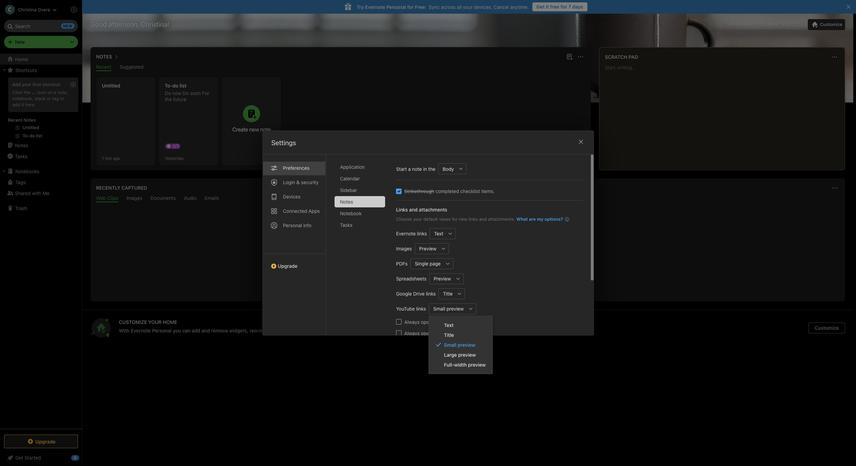 Task type: vqa. For each thing, say whether or not it's contained in the screenshot.


Task type: describe. For each thing, give the bounding box(es) containing it.
application
[[340, 164, 365, 170]]

youtube links
[[396, 306, 426, 312]]

what
[[517, 216, 528, 222]]

or inside customize your home with evernote personal you can add and remove widgets, reorder and resize them, or change your background.
[[307, 328, 311, 334]]

attachments.
[[488, 216, 515, 222]]

widgets,
[[229, 328, 249, 334]]

preview inside the "full-width preview" link
[[468, 362, 486, 368]]

web
[[458, 268, 469, 275]]

change
[[313, 328, 329, 334]]

new button
[[4, 36, 78, 48]]

13,
[[781, 22, 786, 27]]

new inside button
[[249, 127, 259, 133]]

small preview inside dropdown list menu
[[444, 342, 476, 348]]

Select292 checkbox
[[396, 189, 402, 194]]

good
[[91, 21, 107, 28]]

save
[[421, 254, 433, 260]]

notebooks
[[15, 168, 39, 174]]

documents
[[151, 195, 176, 201]]

single
[[415, 261, 428, 267]]

large preview link
[[429, 350, 493, 360]]

preview for spreadsheets
[[434, 276, 451, 282]]

tab list containing preferences
[[263, 155, 326, 335]]

always for always open external applications
[[404, 330, 420, 336]]

customize your home with evernote personal you can add and remove widgets, reorder and resize them, or change your background.
[[119, 319, 370, 334]]

scratch pad
[[605, 54, 639, 60]]

free:
[[415, 4, 427, 10]]

links
[[396, 207, 408, 213]]

external for files
[[433, 319, 451, 325]]

Choose default view option for PDFs field
[[410, 258, 453, 269]]

to-do list do now do soon for the future
[[165, 83, 209, 102]]

tab list containing application
[[335, 161, 391, 335]]

strikethrough
[[404, 188, 434, 194]]

title inside dropdown list menu
[[444, 332, 454, 338]]

recent notes
[[8, 117, 36, 123]]

tasks button
[[0, 151, 82, 162]]

always open external applications
[[404, 330, 479, 336]]

small preview link
[[429, 340, 493, 350]]

connected
[[283, 208, 307, 214]]

&
[[296, 180, 300, 185]]

notebook,
[[12, 96, 33, 101]]

with
[[32, 190, 41, 196]]

single page
[[415, 261, 441, 267]]

1 vertical spatial new
[[459, 216, 467, 222]]

1 vertical spatial customize
[[815, 325, 840, 331]]

tasks inside tab
[[340, 222, 353, 228]]

tab list containing web clips
[[92, 195, 844, 202]]

a inside icon on a note, notebook, stack or tag to add it here.
[[54, 90, 56, 95]]

text link
[[429, 320, 493, 330]]

Choose default view option for Evernote links field
[[430, 228, 456, 239]]

1 vertical spatial customize button
[[809, 323, 846, 334]]

strikethrough completed checklist items.
[[404, 188, 495, 194]]

for for free:
[[408, 4, 414, 10]]

audio tab
[[184, 195, 197, 202]]

untitled
[[102, 83, 120, 89]]

shared with me
[[15, 190, 49, 196]]

0/3
[[173, 144, 179, 149]]

get it free for 7 days
[[537, 4, 584, 10]]

preview button for spreadsheets
[[429, 273, 453, 284]]

links and attachments
[[396, 207, 447, 213]]

useful
[[435, 254, 450, 260]]

2023
[[787, 22, 798, 27]]

recently
[[96, 185, 120, 191]]

save useful information from the web.
[[421, 254, 515, 260]]

small inside dropdown list menu
[[444, 342, 457, 348]]

settings
[[271, 139, 296, 147]]

items.
[[481, 188, 495, 194]]

1 min ago
[[102, 156, 120, 161]]

the inside tree
[[24, 90, 30, 95]]

all
[[457, 4, 462, 10]]

recent for recent
[[96, 64, 112, 70]]

full-width preview link
[[429, 360, 493, 370]]

views
[[439, 216, 451, 222]]

1 do from the left
[[165, 90, 171, 96]]

documents tab
[[151, 195, 176, 202]]

do
[[173, 83, 178, 89]]

personal info
[[283, 223, 312, 228]]

1
[[102, 156, 104, 161]]

tags button
[[0, 177, 82, 188]]

title link
[[429, 330, 493, 340]]

text button
[[430, 228, 445, 239]]

calendar tab
[[335, 173, 385, 184]]

click the ...
[[12, 90, 36, 95]]

devices.
[[474, 4, 493, 10]]

apps
[[308, 208, 320, 214]]

pdfs
[[396, 261, 408, 267]]

christina!
[[141, 21, 170, 28]]

the inside the to-do list do now do soon for the future
[[165, 96, 172, 102]]

width
[[454, 362, 467, 368]]

tasks tab
[[335, 220, 385, 231]]

wednesday,
[[730, 22, 756, 27]]

it inside icon on a note, notebook, stack or tag to add it here.
[[21, 102, 24, 107]]

in
[[423, 166, 427, 172]]

web clips tab
[[96, 195, 118, 202]]

home
[[163, 319, 177, 325]]

background.
[[342, 328, 370, 334]]

new
[[15, 39, 25, 45]]

resize
[[278, 328, 291, 334]]

you
[[173, 328, 181, 334]]

always for always open external files
[[404, 319, 420, 325]]

dropdown list menu
[[429, 320, 493, 370]]

open for always open external applications
[[421, 330, 432, 336]]

notes inside notes button
[[96, 54, 112, 60]]

information
[[451, 254, 479, 260]]

notes down here.
[[24, 117, 36, 123]]

spreadsheets
[[396, 276, 427, 282]]

1 vertical spatial upgrade
[[35, 439, 56, 445]]

0 vertical spatial evernote
[[365, 4, 385, 10]]

or inside icon on a note, notebook, stack or tag to add it here.
[[47, 96, 51, 101]]

create new note
[[232, 127, 271, 133]]

suggested tab
[[120, 64, 144, 71]]

calendar
[[340, 176, 360, 182]]

links down drive
[[416, 306, 426, 312]]

links left text button
[[417, 231, 427, 237]]

to
[[60, 96, 64, 101]]

small inside button
[[433, 306, 445, 312]]

first
[[33, 82, 41, 87]]

get
[[537, 4, 545, 10]]

recent tab
[[96, 64, 112, 71]]

notebook
[[340, 211, 362, 216]]

images tab
[[127, 195, 142, 202]]

recent for recent notes
[[8, 117, 22, 123]]

attachments
[[419, 207, 447, 213]]

anytime.
[[510, 4, 529, 10]]

links down checklist
[[469, 216, 478, 222]]

devices
[[283, 194, 300, 200]]

add inside icon on a note, notebook, stack or tag to add it here.
[[12, 102, 20, 107]]

add
[[12, 82, 21, 87]]

text inside button
[[434, 231, 443, 237]]

shared with me link
[[0, 188, 82, 199]]

checklist
[[460, 188, 480, 194]]

small preview inside button
[[433, 306, 464, 312]]

links right drive
[[426, 291, 436, 297]]

with
[[119, 328, 129, 334]]



Task type: locate. For each thing, give the bounding box(es) containing it.
sync
[[429, 4, 440, 10]]

2 horizontal spatial for
[[561, 4, 567, 10]]

external up always open external applications
[[433, 319, 451, 325]]

upgrade inside tab list
[[278, 263, 297, 269]]

preview inside field
[[419, 246, 437, 252]]

get it free for 7 days button
[[533, 2, 588, 11]]

1 vertical spatial open
[[421, 330, 432, 336]]

for left 7
[[561, 4, 567, 10]]

do down to-
[[165, 90, 171, 96]]

title up small preview button
[[443, 291, 453, 297]]

0 vertical spatial customize button
[[808, 19, 846, 30]]

images
[[127, 195, 142, 201], [396, 246, 412, 252]]

preview inside small preview link
[[458, 342, 476, 348]]

notes link
[[0, 140, 82, 151]]

sidebar tab
[[335, 185, 385, 196]]

them,
[[292, 328, 305, 334]]

notes down sidebar
[[340, 199, 353, 205]]

preview right width
[[468, 362, 486, 368]]

here.
[[25, 102, 36, 107]]

1 horizontal spatial images
[[396, 246, 412, 252]]

clip web content
[[446, 268, 490, 275]]

clip web content button
[[441, 266, 496, 278]]

click
[[12, 90, 22, 95]]

personal down your
[[152, 328, 172, 334]]

0 horizontal spatial images
[[127, 195, 142, 201]]

0 horizontal spatial personal
[[152, 328, 172, 334]]

me
[[43, 190, 49, 196]]

images up pdfs
[[396, 246, 412, 252]]

0 horizontal spatial add
[[12, 102, 20, 107]]

for inside button
[[561, 4, 567, 10]]

a right the on on the top left of the page
[[54, 90, 56, 95]]

group containing add your first shortcut
[[0, 76, 82, 143]]

0 vertical spatial it
[[546, 4, 549, 10]]

audio
[[184, 195, 197, 201]]

personal left free: on the top of the page
[[387, 4, 406, 10]]

preview for images
[[419, 246, 437, 252]]

list
[[180, 83, 187, 89]]

2 horizontal spatial evernote
[[396, 231, 416, 237]]

tab list
[[92, 64, 590, 71], [263, 155, 326, 335], [335, 161, 391, 335], [92, 195, 844, 202]]

wednesday, december 13, 2023
[[730, 22, 798, 27]]

0 horizontal spatial note
[[260, 127, 271, 133]]

Choose default view option for YouTube links field
[[429, 303, 477, 314]]

open for always open external files
[[421, 319, 432, 325]]

evernote inside customize your home with evernote personal you can add and remove widgets, reorder and resize them, or change your background.
[[131, 328, 151, 334]]

preview inside small preview button
[[447, 306, 464, 312]]

0 vertical spatial preview
[[419, 246, 437, 252]]

1 horizontal spatial it
[[546, 4, 549, 10]]

new right create at the left of page
[[249, 127, 259, 133]]

free
[[550, 4, 560, 10]]

icon on a note, notebook, stack or tag to add it here.
[[12, 90, 68, 107]]

for left free: on the top of the page
[[408, 4, 414, 10]]

1 vertical spatial title
[[444, 332, 454, 338]]

evernote links
[[396, 231, 427, 237]]

preview up files
[[447, 306, 464, 312]]

the
[[24, 90, 30, 95], [165, 96, 172, 102], [428, 166, 436, 172], [494, 254, 502, 260]]

shortcut
[[42, 82, 60, 87]]

notes up "tasks" button
[[15, 142, 28, 148]]

0 horizontal spatial or
[[47, 96, 51, 101]]

for for 7
[[561, 4, 567, 10]]

start a note in the
[[396, 166, 436, 172]]

tasks down notebook
[[340, 222, 353, 228]]

0 horizontal spatial tasks
[[15, 153, 27, 159]]

1 external from the top
[[433, 319, 451, 325]]

tab list containing recent
[[92, 64, 590, 71]]

a right start
[[408, 166, 411, 172]]

1 horizontal spatial for
[[452, 216, 458, 222]]

expand notebooks image
[[2, 169, 7, 174]]

external down always open external files
[[433, 330, 451, 336]]

1 vertical spatial images
[[396, 246, 412, 252]]

pad
[[629, 54, 639, 60]]

create
[[232, 127, 248, 133]]

0 vertical spatial note
[[260, 127, 271, 133]]

0 vertical spatial open
[[421, 319, 432, 325]]

it inside 'get it free for 7 days' button
[[546, 4, 549, 10]]

and right links
[[409, 207, 418, 213]]

1 open from the top
[[421, 319, 432, 325]]

0 horizontal spatial evernote
[[131, 328, 151, 334]]

title down files
[[444, 332, 454, 338]]

notes inside notes tab
[[340, 199, 353, 205]]

tree containing home
[[0, 54, 82, 429]]

1 horizontal spatial upgrade
[[278, 263, 297, 269]]

open up always open external applications
[[421, 319, 432, 325]]

Start a new note in the body or title. field
[[438, 163, 467, 174]]

note left in
[[412, 166, 422, 172]]

note
[[260, 127, 271, 133], [412, 166, 422, 172]]

choose your default views for new links and attachments.
[[396, 216, 515, 222]]

customize
[[119, 319, 147, 325]]

1 horizontal spatial note
[[412, 166, 422, 172]]

preview button for images
[[415, 243, 438, 254]]

web
[[96, 195, 106, 201]]

personal down connected
[[283, 223, 302, 228]]

title button
[[439, 288, 454, 299]]

1 horizontal spatial upgrade button
[[263, 254, 326, 272]]

0 vertical spatial new
[[249, 127, 259, 133]]

recent down notes button
[[96, 64, 112, 70]]

yesterday
[[165, 156, 184, 161]]

0 vertical spatial preview button
[[415, 243, 438, 254]]

new right views
[[459, 216, 467, 222]]

it right get
[[546, 4, 549, 10]]

and left resize
[[268, 328, 276, 334]]

preview down clip
[[434, 276, 451, 282]]

personal inside customize your home with evernote personal you can add and remove widgets, reorder and resize them, or change your background.
[[152, 328, 172, 334]]

0 horizontal spatial text
[[434, 231, 443, 237]]

note for new
[[260, 127, 271, 133]]

from
[[481, 254, 492, 260]]

notes inside notes link
[[15, 142, 28, 148]]

text up always open external applications
[[444, 322, 454, 328]]

do down the list on the top
[[183, 90, 189, 96]]

small preview down 'title' button
[[433, 306, 464, 312]]

0 horizontal spatial upgrade
[[35, 439, 56, 445]]

Always open external applications checkbox
[[396, 331, 402, 336]]

notebook tab
[[335, 208, 385, 219]]

add right can at the left bottom
[[192, 328, 200, 334]]

youtube
[[396, 306, 415, 312]]

single page button
[[410, 258, 442, 269]]

small preview up large preview
[[444, 342, 476, 348]]

group inside tree
[[0, 76, 82, 143]]

preview up the full-width preview
[[458, 352, 476, 358]]

2 horizontal spatial personal
[[387, 4, 406, 10]]

recent inside tree
[[8, 117, 22, 123]]

info
[[303, 223, 312, 228]]

title inside button
[[443, 291, 453, 297]]

preview up save on the bottom of the page
[[419, 246, 437, 252]]

tasks
[[15, 153, 27, 159], [340, 222, 353, 228]]

evernote down customize
[[131, 328, 151, 334]]

upgrade button inside tab list
[[263, 254, 326, 272]]

open down always open external files
[[421, 330, 432, 336]]

1 vertical spatial add
[[192, 328, 200, 334]]

2 vertical spatial personal
[[152, 328, 172, 334]]

images down captured
[[127, 195, 142, 201]]

0 vertical spatial upgrade button
[[263, 254, 326, 272]]

can
[[182, 328, 191, 334]]

0 horizontal spatial recent
[[8, 117, 22, 123]]

0 horizontal spatial a
[[54, 90, 56, 95]]

preview up large preview link
[[458, 342, 476, 348]]

1 vertical spatial preview
[[434, 276, 451, 282]]

tag
[[52, 96, 59, 101]]

large preview
[[444, 352, 476, 358]]

note inside button
[[260, 127, 271, 133]]

stack
[[34, 96, 46, 101]]

1 horizontal spatial personal
[[283, 223, 302, 228]]

your right change at the bottom
[[330, 328, 341, 334]]

small up large
[[444, 342, 457, 348]]

preview button up 'title' button
[[429, 273, 453, 284]]

notes up recent tab
[[96, 54, 112, 60]]

7
[[569, 4, 571, 10]]

Choose default view option for Images field
[[415, 243, 449, 254]]

group
[[0, 76, 82, 143]]

1 horizontal spatial new
[[459, 216, 467, 222]]

soon
[[190, 90, 201, 96]]

1 horizontal spatial add
[[192, 328, 200, 334]]

full-
[[444, 362, 454, 368]]

choose
[[396, 216, 412, 222]]

1 vertical spatial or
[[307, 328, 311, 334]]

small preview
[[433, 306, 464, 312], [444, 342, 476, 348]]

always right always open external applications option at the left bottom of page
[[404, 330, 420, 336]]

options?
[[545, 216, 563, 222]]

external
[[433, 319, 451, 325], [433, 330, 451, 336]]

what are my options?
[[517, 216, 563, 222]]

1 horizontal spatial a
[[408, 166, 411, 172]]

your down links and attachments
[[413, 216, 422, 222]]

captured
[[122, 185, 147, 191]]

always right always open external files option
[[404, 319, 420, 325]]

the left ...
[[24, 90, 30, 95]]

0 horizontal spatial for
[[408, 4, 414, 10]]

1 vertical spatial a
[[408, 166, 411, 172]]

1 horizontal spatial tasks
[[340, 222, 353, 228]]

text down views
[[434, 231, 443, 237]]

tasks up notebooks
[[15, 153, 27, 159]]

for right views
[[452, 216, 458, 222]]

external for applications
[[433, 330, 451, 336]]

and
[[409, 207, 418, 213], [479, 216, 487, 222], [202, 328, 210, 334], [268, 328, 276, 334]]

0 vertical spatial external
[[433, 319, 451, 325]]

your
[[148, 319, 162, 325]]

the right in
[[428, 166, 436, 172]]

start
[[396, 166, 407, 172]]

0 vertical spatial upgrade
[[278, 263, 297, 269]]

2 always from the top
[[404, 330, 420, 336]]

1 vertical spatial always
[[404, 330, 420, 336]]

1 horizontal spatial text
[[444, 322, 454, 328]]

1 vertical spatial external
[[433, 330, 451, 336]]

notebooks link
[[0, 166, 82, 177]]

2 do from the left
[[183, 90, 189, 96]]

settings image
[[70, 5, 78, 14]]

1 horizontal spatial or
[[307, 328, 311, 334]]

the right from
[[494, 254, 502, 260]]

and left remove
[[202, 328, 210, 334]]

close image
[[577, 138, 585, 146]]

or right them,
[[307, 328, 311, 334]]

applications
[[452, 330, 479, 336]]

note right create at the left of page
[[260, 127, 271, 133]]

your right 'all'
[[463, 4, 473, 10]]

1 vertical spatial recent
[[8, 117, 22, 123]]

shortcuts
[[15, 67, 37, 73]]

0 vertical spatial small
[[433, 306, 445, 312]]

open
[[421, 319, 432, 325], [421, 330, 432, 336]]

None search field
[[9, 20, 73, 32]]

min
[[105, 156, 112, 161]]

0 horizontal spatial do
[[165, 90, 171, 96]]

links
[[469, 216, 478, 222], [417, 231, 427, 237], [426, 291, 436, 297], [416, 306, 426, 312]]

Search text field
[[9, 20, 73, 32]]

Choose default view option for Google Drive links field
[[439, 288, 465, 299]]

notes button
[[95, 53, 120, 61]]

1 vertical spatial text
[[444, 322, 454, 328]]

try
[[357, 4, 364, 10]]

1 vertical spatial preview button
[[429, 273, 453, 284]]

or down the on on the top left of the page
[[47, 96, 51, 101]]

1 horizontal spatial recent
[[96, 64, 112, 70]]

trash
[[15, 205, 27, 211]]

text inside 'link'
[[444, 322, 454, 328]]

1 always from the top
[[404, 319, 420, 325]]

0 vertical spatial or
[[47, 96, 51, 101]]

your up the click the ...
[[22, 82, 31, 87]]

1 vertical spatial note
[[412, 166, 422, 172]]

Choose default view option for Spreadsheets field
[[429, 273, 464, 284]]

tree
[[0, 54, 82, 429]]

0 horizontal spatial new
[[249, 127, 259, 133]]

preview inside 'choose default view option for spreadsheets' field
[[434, 276, 451, 282]]

add down 'notebook,'
[[12, 102, 20, 107]]

1 vertical spatial personal
[[283, 223, 302, 228]]

2 vertical spatial evernote
[[131, 328, 151, 334]]

login & security
[[283, 180, 319, 185]]

0 vertical spatial recent
[[96, 64, 112, 70]]

1 vertical spatial small
[[444, 342, 457, 348]]

0 horizontal spatial it
[[21, 102, 24, 107]]

0 vertical spatial title
[[443, 291, 453, 297]]

scratch
[[605, 54, 628, 60]]

emails tab
[[205, 195, 219, 202]]

for
[[202, 90, 209, 96]]

0 vertical spatial a
[[54, 90, 56, 95]]

1 vertical spatial evernote
[[396, 231, 416, 237]]

0 vertical spatial tasks
[[15, 153, 27, 159]]

tasks inside button
[[15, 153, 27, 159]]

1 vertical spatial it
[[21, 102, 24, 107]]

note for a
[[412, 166, 422, 172]]

0 horizontal spatial upgrade button
[[4, 435, 78, 449]]

your inside tree
[[22, 82, 31, 87]]

1 vertical spatial small preview
[[444, 342, 476, 348]]

small up always open external files
[[433, 306, 445, 312]]

Start writing… text field
[[605, 65, 845, 164]]

and left attachments.
[[479, 216, 487, 222]]

0 vertical spatial small preview
[[433, 306, 464, 312]]

notes tab
[[335, 196, 385, 208]]

0 vertical spatial always
[[404, 319, 420, 325]]

your inside customize your home with evernote personal you can add and remove widgets, reorder and resize them, or change your background.
[[330, 328, 341, 334]]

0 vertical spatial customize
[[820, 22, 843, 27]]

completed
[[436, 188, 459, 194]]

application tab
[[335, 161, 385, 173]]

always
[[404, 319, 420, 325], [404, 330, 420, 336]]

evernote down choose
[[396, 231, 416, 237]]

0 vertical spatial text
[[434, 231, 443, 237]]

small
[[433, 306, 445, 312], [444, 342, 457, 348]]

on
[[47, 90, 53, 95]]

add your first shortcut
[[12, 82, 60, 87]]

home link
[[0, 54, 82, 65]]

0 vertical spatial images
[[127, 195, 142, 201]]

files
[[452, 319, 461, 325]]

1 vertical spatial tasks
[[340, 222, 353, 228]]

default
[[423, 216, 438, 222]]

google
[[396, 291, 412, 297]]

add inside customize your home with evernote personal you can add and remove widgets, reorder and resize them, or change your background.
[[192, 328, 200, 334]]

recent down 'notebook,'
[[8, 117, 22, 123]]

preview inside large preview link
[[458, 352, 476, 358]]

it down 'notebook,'
[[21, 102, 24, 107]]

recent
[[96, 64, 112, 70], [8, 117, 22, 123]]

the left future
[[165, 96, 172, 102]]

sidebar
[[340, 187, 357, 193]]

0 vertical spatial personal
[[387, 4, 406, 10]]

now
[[172, 90, 181, 96]]

2 open from the top
[[421, 330, 432, 336]]

drive
[[413, 291, 425, 297]]

preview button up single page button
[[415, 243, 438, 254]]

are
[[529, 216, 536, 222]]

shortcuts button
[[0, 65, 82, 76]]

1 horizontal spatial evernote
[[365, 4, 385, 10]]

2 external from the top
[[433, 330, 451, 336]]

future
[[173, 96, 186, 102]]

1 horizontal spatial do
[[183, 90, 189, 96]]

Always open external files checkbox
[[396, 319, 402, 325]]

0 vertical spatial add
[[12, 102, 20, 107]]

body button
[[438, 163, 456, 174]]

evernote right try
[[365, 4, 385, 10]]

1 vertical spatial upgrade button
[[4, 435, 78, 449]]



